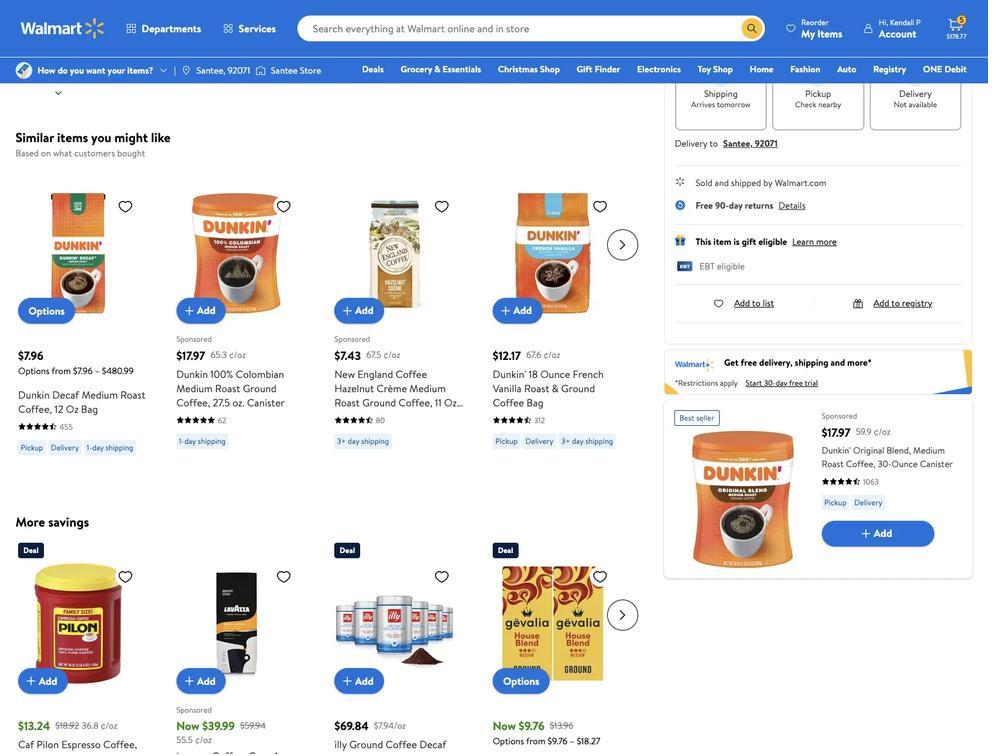 Task type: vqa. For each thing, say whether or not it's contained in the screenshot.
BEST SELLER
yes



Task type: describe. For each thing, give the bounding box(es) containing it.
roast for 18
[[524, 381, 549, 395]]

intent image for delivery image
[[905, 66, 926, 87]]

ebt
[[700, 260, 715, 273]]

2 3+ day shipping from the left
[[561, 436, 613, 447]]

27.5
[[213, 395, 230, 410]]

you for how do you want your item?
[[717, 36, 735, 52]]

roast for dunkin'
[[822, 458, 844, 471]]

gift
[[577, 63, 593, 76]]

shop for christmas shop
[[540, 63, 560, 76]]

dunkin' inside '$12.17 67.6 ¢/oz dunkin' 18 ounce french vanilla roast & ground coffee bag'
[[493, 367, 526, 381]]

reorder
[[801, 16, 829, 27]]

Walmart Site-Wide search field
[[297, 16, 765, 41]]

coffee, inside $13.24 $18.92 36.8 ¢/oz caf pilon espresso coffee, 36-ounce can
[[103, 738, 137, 752]]

add to cart image for $17.97
[[182, 303, 197, 319]]

product group containing $7.96
[[18, 167, 148, 475]]

¢/oz for coffee
[[383, 349, 400, 362]]

details button
[[779, 199, 806, 212]]

& inside grocery & essentials link
[[434, 63, 441, 76]]

1 horizontal spatial 1-day shipping
[[179, 436, 226, 447]]

now inside now $9.76 $13.96 options from $9.76 – $18.27
[[493, 718, 516, 735]]

dunkin decaf medium roast coffee, 12 oz bag
[[18, 388, 146, 416]]

vanilla
[[493, 381, 522, 395]]

walmart+ link
[[922, 80, 973, 94]]

coffee, inside sponsored $17.97 59.9 ¢/oz dunkin' original blend, medium roast coffee, 30-ounce canister
[[846, 458, 876, 471]]

do for how do you want your items?
[[58, 64, 68, 77]]

based
[[16, 147, 39, 160]]

0 vertical spatial eligible
[[759, 235, 787, 248]]

canister inside sponsored $17.97 59.9 ¢/oz dunkin' original blend, medium roast coffee, 30-ounce canister
[[920, 458, 953, 471]]

add button for dunkin' 18 ounce french vanilla roast & ground coffee bag image
[[493, 298, 542, 324]]

bag inside sponsored $7.43 67.5 ¢/oz new england coffee hazelnut crème medium roast ground coffee, 11 oz, bag
[[335, 410, 351, 424]]

is
[[734, 235, 740, 248]]

add to registry button
[[853, 297, 932, 310]]

add left registry on the top right of the page
[[874, 297, 890, 310]]

kendall
[[890, 16, 914, 27]]

delivery inside the $17.97 group
[[854, 497, 883, 508]]

next image image
[[53, 88, 64, 98]]

deals
[[362, 63, 384, 76]]

intent image for shipping image
[[711, 66, 731, 87]]

next slide for similar items you might like list image
[[607, 229, 638, 260]]

sponsored for 65.3
[[176, 334, 212, 345]]

add for illy ground coffee decaf classico medium roast, 8.8 oz, 6 pk image
[[355, 674, 374, 689]]

add to favorites list, new england coffee hazelnut crème medium roast ground coffee, 11 oz, bag image
[[434, 198, 450, 214]]

add to cart image for illy ground coffee decaf classico medium roast, 8.8 oz, 6 pk image's add button
[[340, 674, 355, 689]]

dunkin' original blend medium roast decaf ground coffee, 30 ounce canister (packaging may vary) - image 5 of 9 image
[[22, 1, 98, 76]]

crème
[[377, 381, 407, 395]]

intent image for pickup image
[[808, 66, 829, 87]]

dunkin decaf medium roast coffee, 12 oz bag image
[[18, 193, 138, 313]]

$17.97 group
[[664, 400, 973, 579]]

blend,
[[887, 444, 911, 457]]

essentials
[[443, 63, 481, 76]]

ground inside $69.84 $7.94/oz illy ground coffee decaf classico medium roast, 8.
[[349, 738, 383, 752]]

can
[[66, 752, 84, 755]]

0 horizontal spatial eligible
[[717, 260, 745, 273]]

grocery & essentials
[[401, 63, 481, 76]]

delivery down arrives
[[675, 137, 708, 150]]

$59.94
[[240, 720, 266, 733]]

add to favorites list, dunkin decaf medium roast coffee, 12 oz bag image
[[118, 198, 133, 214]]

deals link
[[356, 62, 390, 76]]

arrives
[[691, 99, 715, 110]]

canister inside sponsored $17.97 65.3 ¢/oz dunkin 100% colombian medium roast ground coffee, 27.5 oz. canister
[[247, 395, 285, 410]]

might
[[114, 129, 148, 146]]

medium for $69.84 $7.94/oz illy ground coffee decaf classico medium roast, 8.
[[373, 752, 410, 755]]

67.5
[[366, 349, 381, 362]]

available
[[909, 99, 937, 110]]

¢/oz for colombian
[[229, 349, 246, 362]]

30- inside sponsored $17.97 59.9 ¢/oz dunkin' original blend, medium roast coffee, 30-ounce canister
[[878, 458, 892, 471]]

bag inside '$12.17 67.6 ¢/oz dunkin' 18 ounce french vanilla roast & ground coffee bag'
[[527, 395, 544, 410]]

toy shop link
[[692, 62, 739, 76]]

shipping arrives tomorrow
[[691, 87, 751, 110]]

80
[[376, 415, 385, 426]]

add to registry
[[874, 297, 932, 310]]

add to favorites list, lavazza coffee, gran aroma, 12 oz, pack of 6 image
[[276, 569, 291, 585]]

add for lavazza coffee, gran aroma, 12 oz, pack of 6 image
[[197, 674, 216, 689]]

30- inside get free delivery, shipping and more* 'banner'
[[764, 377, 776, 388]]

delivery inside delivery not available
[[899, 87, 932, 100]]

dunkin inside sponsored $17.97 65.3 ¢/oz dunkin 100% colombian medium roast ground coffee, 27.5 oz. canister
[[176, 367, 208, 381]]

oz,
[[444, 395, 459, 410]]

like
[[151, 129, 171, 146]]

|
[[174, 64, 176, 77]]

dunkin' 18 ounce french vanilla roast & ground coffee bag image
[[493, 193, 613, 313]]

1063
[[863, 476, 879, 487]]

christmas
[[498, 63, 538, 76]]

roast for dunkin
[[215, 381, 240, 395]]

on
[[41, 147, 51, 160]]

product group containing $12.17
[[493, 167, 623, 475]]

coffee inside sponsored $7.43 67.5 ¢/oz new england coffee hazelnut crème medium roast ground coffee, 11 oz, bag
[[396, 367, 427, 381]]

to for santee,
[[710, 137, 718, 150]]

santee store
[[271, 64, 321, 77]]

learn
[[792, 235, 814, 248]]

0 horizontal spatial $7.96
[[18, 348, 43, 364]]

67.6
[[526, 349, 541, 362]]

coffee, inside sponsored $17.97 65.3 ¢/oz dunkin 100% colombian medium roast ground coffee, 27.5 oz. canister
[[176, 395, 210, 410]]

list
[[763, 297, 774, 310]]

services button
[[212, 13, 287, 44]]

add button for lavazza coffee, gran aroma, 12 oz, pack of 6 image
[[176, 669, 226, 695]]

next slide for more savings list image
[[607, 600, 638, 631]]

one debit walmart+
[[923, 63, 967, 94]]

my
[[801, 26, 815, 40]]

options inside $7.96 options from $7.96 – $480.99
[[18, 364, 50, 377]]

more savings
[[16, 513, 89, 531]]

 image for santee, 92071
[[181, 65, 191, 76]]

add for caf pilon espresso coffee, 36-ounce can image on the left of page
[[39, 674, 57, 689]]

free 90-day returns details
[[696, 199, 806, 212]]

walmart.com
[[775, 177, 827, 189]]

day inside get free delivery, shipping and more* 'banner'
[[776, 377, 787, 388]]

36.8
[[82, 720, 98, 733]]

illy ground coffee decaf classico medium roast, 8.8 oz, 6 pk image
[[335, 564, 455, 684]]

add left 'list'
[[734, 297, 750, 310]]

espresso
[[61, 738, 101, 752]]

dunkin' original blend, medium roast coffee, 30-ounce canister image
[[674, 431, 811, 568]]

add to cart image for $7.43
[[340, 303, 355, 319]]

want for items?
[[86, 64, 105, 77]]

deal for now
[[498, 545, 513, 556]]

caf pilon espresso coffee, 36-ounce can image
[[18, 564, 138, 684]]

¢/oz for blend,
[[874, 426, 891, 439]]

product group containing $13.24
[[18, 538, 148, 755]]

$12.17
[[493, 348, 521, 364]]

add button for new england coffee hazelnut crème medium roast ground coffee, 11 oz, bag image
[[335, 298, 384, 324]]

one debit link
[[917, 62, 973, 76]]

savings
[[48, 513, 89, 531]]

santee
[[271, 64, 298, 77]]

1 horizontal spatial 92071
[[755, 137, 778, 150]]

pilon
[[37, 738, 59, 752]]

toy
[[698, 63, 711, 76]]

trial
[[805, 377, 818, 388]]

$69.84 $7.94/oz illy ground coffee decaf classico medium roast, 8.
[[335, 718, 456, 755]]

medium for sponsored $17.97 65.3 ¢/oz dunkin 100% colombian medium roast ground coffee, 27.5 oz. canister
[[176, 381, 213, 395]]

ebt image
[[675, 261, 694, 274]]

oz.
[[232, 395, 245, 410]]

do for how do you want your item?
[[701, 36, 714, 52]]

1 3+ from the left
[[337, 436, 346, 447]]

2 3+ from the left
[[561, 436, 570, 447]]

you for how do you want your items?
[[70, 64, 84, 77]]

your for item?
[[765, 36, 787, 52]]

product group containing $7.43
[[335, 167, 464, 475]]

from inside now $9.76 $13.96 options from $9.76 – $18.27
[[526, 735, 545, 748]]

ounce inside sponsored $17.97 59.9 ¢/oz dunkin' original blend, medium roast coffee, 30-ounce canister
[[892, 458, 918, 471]]

medium for sponsored $17.97 59.9 ¢/oz dunkin' original blend, medium roast coffee, 30-ounce canister
[[913, 444, 945, 457]]

ground inside sponsored $17.97 65.3 ¢/oz dunkin 100% colombian medium roast ground coffee, 27.5 oz. canister
[[243, 381, 277, 395]]

your for items?
[[108, 64, 125, 77]]

roast inside sponsored $7.43 67.5 ¢/oz new england coffee hazelnut crème medium roast ground coffee, 11 oz, bag
[[335, 395, 360, 410]]

18
[[529, 367, 538, 381]]

$13.24 $18.92 36.8 ¢/oz caf pilon espresso coffee, 36-ounce can
[[18, 718, 137, 755]]

home
[[750, 63, 774, 76]]

Search search field
[[297, 16, 765, 41]]

walmart plus image
[[675, 356, 714, 372]]

coffee inside $69.84 $7.94/oz illy ground coffee decaf classico medium roast, 8.
[[386, 738, 417, 752]]

$69.84
[[335, 718, 369, 735]]

0 vertical spatial 92071
[[228, 64, 250, 77]]

¢/oz for espresso
[[101, 720, 117, 733]]

36-
[[18, 752, 33, 755]]

french
[[573, 367, 604, 381]]

original
[[853, 444, 884, 457]]

hi,
[[879, 16, 888, 27]]

add to cart image for add button within the the $17.97 group
[[858, 526, 874, 542]]

debit
[[945, 63, 967, 76]]

tomorrow
[[717, 99, 751, 110]]

product group containing now $9.76
[[493, 538, 623, 755]]

bought
[[117, 147, 145, 160]]

ounce inside '$12.17 67.6 ¢/oz dunkin' 18 ounce french vanilla roast & ground coffee bag'
[[540, 367, 570, 381]]

services
[[239, 21, 276, 36]]

shop for toy shop
[[713, 63, 733, 76]]

fashion link
[[785, 62, 826, 76]]

not
[[894, 99, 907, 110]]

bag inside dunkin decaf medium roast coffee, 12 oz bag
[[81, 402, 98, 416]]

coffee inside '$12.17 67.6 ¢/oz dunkin' 18 ounce french vanilla roast & ground coffee bag'
[[493, 395, 524, 410]]

sponsored $17.97 59.9 ¢/oz dunkin' original blend, medium roast coffee, 30-ounce canister
[[822, 410, 953, 471]]

*restrictions
[[675, 377, 718, 388]]

shipping
[[704, 87, 738, 100]]

add to cart image for dunkin' 18 ounce french vanilla roast & ground coffee bag image add button
[[498, 303, 513, 319]]

this item is gift eligible learn more
[[696, 235, 837, 248]]

product group containing $17.97
[[176, 167, 306, 475]]

p
[[916, 16, 921, 27]]

$17.97 for dunkin
[[176, 348, 205, 364]]

product group containing $69.84
[[335, 538, 464, 755]]

delivery down 312
[[525, 436, 554, 447]]

$12.17 67.6 ¢/oz dunkin' 18 ounce french vanilla roast & ground coffee bag
[[493, 348, 604, 410]]

medium inside dunkin decaf medium roast coffee, 12 oz bag
[[82, 388, 118, 402]]

this
[[696, 235, 711, 248]]

items
[[57, 129, 88, 146]]

england
[[357, 367, 393, 381]]



Task type: locate. For each thing, give the bounding box(es) containing it.
1 horizontal spatial dunkin
[[176, 367, 208, 381]]

1 vertical spatial dunkin
[[18, 388, 50, 402]]

to
[[710, 137, 718, 150], [752, 297, 761, 310], [892, 297, 900, 310]]

coffee, left '11'
[[399, 395, 432, 410]]

start
[[746, 377, 762, 388]]

sponsored for 59.9
[[822, 410, 857, 421]]

0 horizontal spatial $9.76
[[519, 718, 545, 735]]

more
[[816, 235, 837, 248]]

ground inside '$12.17 67.6 ¢/oz dunkin' 18 ounce french vanilla roast & ground coffee bag'
[[561, 381, 595, 395]]

62
[[218, 415, 226, 426]]

30- down blend,
[[878, 458, 892, 471]]

1 horizontal spatial bag
[[335, 410, 351, 424]]

sponsored inside sponsored $7.43 67.5 ¢/oz new england coffee hazelnut crème medium roast ground coffee, 11 oz, bag
[[335, 334, 370, 345]]

sponsored up the $39.99 on the bottom left of page
[[176, 705, 212, 716]]

5 $178.77
[[947, 14, 967, 41]]

2 horizontal spatial bag
[[527, 395, 544, 410]]

dunkin' left original
[[822, 444, 851, 457]]

0 vertical spatial you
[[717, 36, 735, 52]]

1 vertical spatial from
[[526, 735, 545, 748]]

medium inside sponsored $17.97 59.9 ¢/oz dunkin' original blend, medium roast coffee, 30-ounce canister
[[913, 444, 945, 457]]

1 horizontal spatial and
[[831, 356, 845, 369]]

$17.97 left 65.3
[[176, 348, 205, 364]]

to left 'list'
[[752, 297, 761, 310]]

1 now from the left
[[176, 718, 199, 735]]

roast inside sponsored $17.97 59.9 ¢/oz dunkin' original blend, medium roast coffee, 30-ounce canister
[[822, 458, 844, 471]]

$7.96 options from $7.96 – $480.99
[[18, 348, 134, 377]]

add button inside the $17.97 group
[[822, 521, 934, 547]]

more*
[[847, 356, 872, 369]]

add for dunkin' 18 ounce french vanilla roast & ground coffee bag image
[[513, 303, 532, 318]]

to for registry
[[892, 297, 900, 310]]

*restrictions apply
[[675, 377, 738, 388]]

new england coffee hazelnut crème medium roast ground coffee, 11 oz, bag image
[[335, 193, 455, 313]]

100%
[[210, 367, 233, 381]]

ground inside sponsored $7.43 67.5 ¢/oz new england coffee hazelnut crème medium roast ground coffee, 11 oz, bag
[[362, 395, 396, 410]]

walmart image
[[21, 18, 105, 39]]

1 3+ day shipping from the left
[[337, 436, 389, 447]]

add button up '$13.24'
[[18, 669, 68, 695]]

0 horizontal spatial 1-
[[87, 442, 92, 453]]

1 horizontal spatial $17.97
[[822, 425, 851, 441]]

options inside now $9.76 $13.96 options from $9.76 – $18.27
[[493, 735, 524, 748]]

ground right 100%
[[243, 381, 277, 395]]

2 vertical spatial you
[[91, 129, 111, 146]]

your left item?
[[765, 36, 787, 52]]

customers
[[74, 147, 115, 160]]

gift finder link
[[571, 62, 626, 76]]

classico
[[335, 752, 371, 755]]

coffee, right espresso
[[103, 738, 137, 752]]

nearby
[[818, 99, 841, 110]]

santee, 92071
[[196, 64, 250, 77]]

1 vertical spatial $17.97
[[822, 425, 851, 441]]

now inside sponsored now $39.99 $59.94 55.5 ¢/oz
[[176, 718, 199, 735]]

1 horizontal spatial –
[[570, 735, 575, 748]]

1 vertical spatial options link
[[493, 669, 550, 695]]

add to cart image for add button associated with caf pilon espresso coffee, 36-ounce can image on the left of page
[[23, 674, 39, 689]]

312
[[534, 415, 545, 426]]

1 vertical spatial 92071
[[755, 137, 778, 150]]

& right grocery
[[434, 63, 441, 76]]

ounce inside $13.24 $18.92 36.8 ¢/oz caf pilon espresso coffee, 36-ounce can
[[33, 752, 63, 755]]

$18.27
[[577, 735, 600, 748]]

check
[[795, 99, 817, 110]]

add up 67.6
[[513, 303, 532, 318]]

0 vertical spatial your
[[765, 36, 787, 52]]

0 horizontal spatial want
[[86, 64, 105, 77]]

add button for caf pilon espresso coffee, 36-ounce can image on the left of page
[[18, 669, 68, 695]]

0 horizontal spatial 3+ day shipping
[[337, 436, 389, 447]]

seller
[[696, 412, 714, 423]]

1 horizontal spatial $7.96
[[73, 364, 93, 377]]

add button for the dunkin 100% colombian medium roast ground coffee, 27.5 oz. canister image
[[176, 298, 226, 324]]

1 horizontal spatial 30-
[[878, 458, 892, 471]]

fashion
[[790, 63, 820, 76]]

1 vertical spatial $7.96
[[73, 364, 93, 377]]

0 vertical spatial santee,
[[196, 64, 226, 77]]

decaf inside $69.84 $7.94/oz illy ground coffee decaf classico medium roast, 8.
[[419, 738, 446, 752]]

ounce
[[540, 367, 570, 381], [892, 458, 918, 471], [33, 752, 63, 755]]

0 horizontal spatial $17.97
[[176, 348, 205, 364]]

options link for (2 pack) gevalia house blend ground coffee, 12 oz. bag image
[[493, 669, 550, 695]]

0 horizontal spatial your
[[108, 64, 125, 77]]

dunkin inside dunkin decaf medium roast coffee, 12 oz bag
[[18, 388, 50, 402]]

add to cart image
[[498, 303, 513, 319], [858, 526, 874, 542], [23, 674, 39, 689], [340, 674, 355, 689]]

1 vertical spatial &
[[552, 381, 559, 395]]

santee, right |
[[196, 64, 226, 77]]

add button up 65.3
[[176, 298, 226, 324]]

0 horizontal spatial 1-day shipping
[[87, 442, 133, 453]]

1 vertical spatial free
[[789, 377, 803, 388]]

product group
[[18, 167, 148, 475], [176, 167, 306, 475], [335, 167, 464, 475], [493, 167, 623, 475], [18, 538, 148, 755], [176, 538, 306, 755], [335, 538, 464, 755], [493, 538, 623, 755]]

1 vertical spatial santee,
[[723, 137, 753, 150]]

walmart+
[[928, 81, 967, 94]]

decaf inside dunkin decaf medium roast coffee, 12 oz bag
[[52, 388, 79, 402]]

1 vertical spatial do
[[58, 64, 68, 77]]

dunkin' down "$12.17"
[[493, 367, 526, 381]]

pickup check nearby
[[795, 87, 841, 110]]

¢/oz inside '$12.17 67.6 ¢/oz dunkin' 18 ounce french vanilla roast & ground coffee bag'
[[544, 349, 560, 362]]

your left items? on the top
[[108, 64, 125, 77]]

deal for $13.24
[[23, 545, 39, 556]]

$17.97 inside sponsored $17.97 59.9 ¢/oz dunkin' original blend, medium roast coffee, 30-ounce canister
[[822, 425, 851, 441]]

¢/oz right 59.9
[[874, 426, 891, 439]]

add up '$13.24'
[[39, 674, 57, 689]]

add to cart image
[[182, 303, 197, 319], [340, 303, 355, 319], [182, 674, 197, 689]]

1 horizontal spatial now
[[493, 718, 516, 735]]

registry link
[[867, 62, 912, 76]]

colombian
[[236, 367, 284, 381]]

0 horizontal spatial to
[[710, 137, 718, 150]]

medium
[[176, 381, 213, 395], [410, 381, 446, 395], [82, 388, 118, 402], [913, 444, 945, 457], [373, 752, 410, 755]]

0 horizontal spatial free
[[741, 356, 757, 369]]

1 vertical spatial how
[[38, 64, 55, 77]]

registry
[[902, 297, 932, 310]]

$9.76 left $13.96
[[519, 718, 545, 735]]

1 vertical spatial ounce
[[892, 458, 918, 471]]

how for how do you want your item?
[[675, 36, 698, 52]]

decaf
[[52, 388, 79, 402], [419, 738, 446, 752]]

0 vertical spatial decaf
[[52, 388, 79, 402]]

want for item?
[[738, 36, 762, 52]]

christmas shop link
[[492, 62, 566, 76]]

add button for illy ground coffee decaf classico medium roast, 8.8 oz, 6 pk image
[[335, 669, 384, 695]]

roast,
[[412, 752, 440, 755]]

0 vertical spatial from
[[52, 364, 71, 377]]

0 horizontal spatial –
[[95, 364, 100, 377]]

how for how do you want your items?
[[38, 64, 55, 77]]

hazelnut
[[335, 381, 374, 395]]

1 vertical spatial $9.76
[[548, 735, 568, 748]]

and left more*
[[831, 356, 845, 369]]

0 vertical spatial 30-
[[764, 377, 776, 388]]

65.3
[[210, 349, 227, 362]]

 image
[[255, 64, 266, 77], [181, 65, 191, 76]]

search icon image
[[747, 23, 757, 34]]

coffee down the $7.94/oz
[[386, 738, 417, 752]]

you down walmart image
[[70, 64, 84, 77]]

medium left 27.5
[[176, 381, 213, 395]]

departments button
[[115, 13, 212, 44]]

1-day shipping down 62 in the left of the page
[[179, 436, 226, 447]]

bag right oz
[[81, 402, 98, 416]]

1 vertical spatial and
[[831, 356, 845, 369]]

product group containing now $39.99
[[176, 538, 306, 755]]

1 horizontal spatial dunkin'
[[822, 444, 851, 457]]

delivery,
[[759, 356, 793, 369]]

similar items you might like based on what customers bought
[[16, 129, 171, 160]]

add up 65.3
[[197, 303, 216, 318]]

and inside 'banner'
[[831, 356, 845, 369]]

0 vertical spatial canister
[[247, 395, 285, 410]]

& inside '$12.17 67.6 ¢/oz dunkin' 18 ounce french vanilla roast & ground coffee bag'
[[552, 381, 559, 395]]

1 vertical spatial canister
[[920, 458, 953, 471]]

1 horizontal spatial santee,
[[723, 137, 753, 150]]

0 horizontal spatial decaf
[[52, 388, 79, 402]]

roast inside '$12.17 67.6 ¢/oz dunkin' 18 ounce french vanilla roast & ground coffee bag'
[[524, 381, 549, 395]]

$17.97 inside sponsored $17.97 65.3 ¢/oz dunkin 100% colombian medium roast ground coffee, 27.5 oz. canister
[[176, 348, 205, 364]]

12
[[54, 402, 63, 416]]

ounce down blend,
[[892, 458, 918, 471]]

store
[[300, 64, 321, 77]]

0 vertical spatial dunkin'
[[493, 367, 526, 381]]

0 horizontal spatial you
[[70, 64, 84, 77]]

add button up "$12.17"
[[493, 298, 542, 324]]

0 vertical spatial free
[[741, 356, 757, 369]]

deal for $69.84
[[340, 545, 355, 556]]

add to favorites list, illy ground coffee decaf classico medium roast, 8.8 oz, 6 pk image
[[434, 569, 450, 585]]

shop right christmas
[[540, 63, 560, 76]]

more
[[16, 513, 45, 531]]

add for new england coffee hazelnut crème medium roast ground coffee, 11 oz, bag image
[[355, 303, 374, 318]]

– inside $7.96 options from $7.96 – $480.99
[[95, 364, 100, 377]]

electronics
[[637, 63, 681, 76]]

ground
[[243, 381, 277, 395], [561, 381, 595, 395], [362, 395, 396, 410], [349, 738, 383, 752]]

¢/oz
[[229, 349, 246, 362], [383, 349, 400, 362], [544, 349, 560, 362], [874, 426, 891, 439], [101, 720, 117, 733], [195, 734, 212, 747]]

from up dunkin decaf medium roast coffee, 12 oz bag
[[52, 364, 71, 377]]

30- right "start"
[[764, 377, 776, 388]]

sponsored inside sponsored now $39.99 $59.94 55.5 ¢/oz
[[176, 705, 212, 716]]

illy
[[335, 738, 347, 752]]

now left $13.96
[[493, 718, 516, 735]]

0 vertical spatial ounce
[[540, 367, 570, 381]]

add to favorites list, caf pilon espresso coffee, 36-ounce can image
[[118, 569, 133, 585]]

add up the $69.84
[[355, 674, 374, 689]]

sponsored up 59.9
[[822, 410, 857, 421]]

1 horizontal spatial ounce
[[540, 367, 570, 381]]

roast inside sponsored $17.97 65.3 ¢/oz dunkin 100% colombian medium roast ground coffee, 27.5 oz. canister
[[215, 381, 240, 395]]

0 horizontal spatial  image
[[181, 65, 191, 76]]

delivery down the intent image for delivery
[[899, 87, 932, 100]]

add to list
[[734, 297, 774, 310]]

1 horizontal spatial from
[[526, 735, 545, 748]]

3+ day shipping
[[337, 436, 389, 447], [561, 436, 613, 447]]

2 horizontal spatial to
[[892, 297, 900, 310]]

$17.97 for dunkin'
[[822, 425, 851, 441]]

$13.96
[[550, 720, 574, 733]]

3 deal from the left
[[498, 545, 513, 556]]

– inside now $9.76 $13.96 options from $9.76 – $18.27
[[570, 735, 575, 748]]

3+
[[337, 436, 346, 447], [561, 436, 570, 447]]

items
[[817, 26, 843, 40]]

electronics link
[[631, 62, 687, 76]]

dunkin left 12 at left bottom
[[18, 388, 50, 402]]

free
[[696, 199, 713, 212]]

 image left santee
[[255, 64, 266, 77]]

 image right |
[[181, 65, 191, 76]]

sponsored up 65.3
[[176, 334, 212, 345]]

1 horizontal spatial how
[[675, 36, 698, 52]]

1 deal from the left
[[23, 545, 39, 556]]

sponsored up $7.43 at top left
[[335, 334, 370, 345]]

details
[[779, 199, 806, 212]]

add up 67.5
[[355, 303, 374, 318]]

1 horizontal spatial 3+
[[561, 436, 570, 447]]

account
[[879, 26, 917, 40]]

2 horizontal spatial you
[[717, 36, 735, 52]]

sponsored for $39.99
[[176, 705, 212, 716]]

add button up the $69.84
[[335, 669, 384, 695]]

1 vertical spatial –
[[570, 735, 575, 748]]

 image for santee store
[[255, 64, 266, 77]]

you up toy shop link
[[717, 36, 735, 52]]

do up "next image"
[[58, 64, 68, 77]]

options
[[28, 304, 65, 318], [18, 364, 50, 377], [503, 675, 539, 689], [493, 735, 524, 748]]

start 30-day free trial
[[746, 377, 818, 388]]

1 horizontal spatial eligible
[[759, 235, 787, 248]]

roast inside dunkin decaf medium roast coffee, 12 oz bag
[[120, 388, 146, 402]]

0 vertical spatial want
[[738, 36, 762, 52]]

from left $18.27
[[526, 735, 545, 748]]

how up toy
[[675, 36, 698, 52]]

ground right 18 on the right of the page
[[561, 381, 595, 395]]

add up sponsored now $39.99 $59.94 55.5 ¢/oz
[[197, 674, 216, 689]]

add to cart image up "$12.17"
[[498, 303, 513, 319]]

¢/oz right 67.6
[[544, 349, 560, 362]]

sponsored for 67.5
[[335, 334, 370, 345]]

¢/oz inside sponsored now $39.99 $59.94 55.5 ¢/oz
[[195, 734, 212, 747]]

lavazza coffee, gran aroma, 12 oz, pack of 6 image
[[176, 564, 297, 684]]

add inside the $17.97 group
[[874, 527, 892, 541]]

shipped
[[731, 177, 761, 189]]

1 horizontal spatial want
[[738, 36, 762, 52]]

finder
[[595, 63, 620, 76]]

add to favorites list, dunkin 100% colombian medium roast ground coffee, 27.5 oz. canister image
[[276, 198, 291, 214]]

1 vertical spatial your
[[108, 64, 125, 77]]

get free delivery, shipping and more* banner
[[664, 350, 973, 395]]

to left the santee, 92071 button
[[710, 137, 718, 150]]

you
[[717, 36, 735, 52], [70, 64, 84, 77], [91, 129, 111, 146]]

$18.92
[[55, 720, 79, 733]]

1 horizontal spatial deal
[[340, 545, 355, 556]]

0 vertical spatial $9.76
[[519, 718, 545, 735]]

1 vertical spatial coffee
[[493, 395, 524, 410]]

auto link
[[831, 62, 862, 76]]

dunkin' inside sponsored $17.97 59.9 ¢/oz dunkin' original blend, medium roast coffee, 30-ounce canister
[[822, 444, 851, 457]]

and right sold
[[715, 177, 729, 189]]

free right get
[[741, 356, 757, 369]]

1 horizontal spatial 1-
[[179, 436, 184, 447]]

bag up 312
[[527, 395, 544, 410]]

to for list
[[752, 297, 761, 310]]

1 horizontal spatial free
[[789, 377, 803, 388]]

medium inside sponsored $17.97 65.3 ¢/oz dunkin 100% colombian medium roast ground coffee, 27.5 oz. canister
[[176, 381, 213, 395]]

medium right blend,
[[913, 444, 945, 457]]

coffee, left 27.5
[[176, 395, 210, 410]]

medium down the $7.94/oz
[[373, 752, 410, 755]]

0 horizontal spatial do
[[58, 64, 68, 77]]

now left the $39.99 on the bottom left of page
[[176, 718, 199, 735]]

1 vertical spatial dunkin'
[[822, 444, 851, 457]]

1 vertical spatial 30-
[[878, 458, 892, 471]]

delivery not available
[[894, 87, 937, 110]]

by
[[763, 177, 773, 189]]

want down search icon
[[738, 36, 762, 52]]

add button down 1063
[[822, 521, 934, 547]]

coffee, inside sponsored $7.43 67.5 ¢/oz new england coffee hazelnut crème medium roast ground coffee, 11 oz, bag
[[399, 395, 432, 410]]

– left $480.99
[[95, 364, 100, 377]]

0 vertical spatial how
[[675, 36, 698, 52]]

2 horizontal spatial ounce
[[892, 458, 918, 471]]

options link for dunkin decaf medium roast coffee, 12 oz bag "image"
[[18, 298, 75, 324]]

0 vertical spatial options link
[[18, 298, 75, 324]]

add down 1063
[[874, 527, 892, 541]]

medium inside sponsored $7.43 67.5 ¢/oz new england coffee hazelnut crème medium roast ground coffee, 11 oz, bag
[[410, 381, 446, 395]]

eligible
[[759, 235, 787, 248], [717, 260, 745, 273]]

you inside similar items you might like based on what customers bought
[[91, 129, 111, 146]]

bag down hazelnut
[[335, 410, 351, 424]]

medium inside $69.84 $7.94/oz illy ground coffee decaf classico medium roast, 8.
[[373, 752, 410, 755]]

medium right crème
[[410, 381, 446, 395]]

¢/oz right 65.3
[[229, 349, 246, 362]]

0 horizontal spatial bag
[[81, 402, 98, 416]]

5
[[960, 14, 964, 25]]

& right 18 on the right of the page
[[552, 381, 559, 395]]

santee,
[[196, 64, 226, 77], [723, 137, 753, 150]]

1 horizontal spatial do
[[701, 36, 714, 52]]

$9.76 down $13.96
[[548, 735, 568, 748]]

¢/oz inside $13.24 $18.92 36.8 ¢/oz caf pilon espresso coffee, 36-ounce can
[[101, 720, 117, 733]]

2 deal from the left
[[340, 545, 355, 556]]

dunkin'
[[493, 367, 526, 381], [822, 444, 851, 457]]

dunkin 100% colombian medium roast ground coffee, 27.5 oz. canister image
[[176, 193, 297, 313]]

sponsored $7.43 67.5 ¢/oz new england coffee hazelnut crème medium roast ground coffee, 11 oz, bag
[[335, 334, 459, 424]]

0 horizontal spatial dunkin'
[[493, 367, 526, 381]]

pickup inside the $17.97 group
[[824, 497, 847, 508]]

1 horizontal spatial  image
[[255, 64, 266, 77]]

gift
[[742, 235, 756, 248]]

0 horizontal spatial and
[[715, 177, 729, 189]]

gifting made easy image
[[675, 235, 685, 246]]

item
[[714, 235, 732, 248]]

sponsored inside sponsored $17.97 65.3 ¢/oz dunkin 100% colombian medium roast ground coffee, 27.5 oz. canister
[[176, 334, 212, 345]]

0 vertical spatial dunkin
[[176, 367, 208, 381]]

2 horizontal spatial deal
[[498, 545, 513, 556]]

want
[[738, 36, 762, 52], [86, 64, 105, 77]]

¢/oz right 67.5
[[383, 349, 400, 362]]

1 vertical spatial want
[[86, 64, 105, 77]]

–
[[95, 364, 100, 377], [570, 735, 575, 748]]

hi, kendall p account
[[879, 16, 921, 40]]

add to favorites list, dunkin' 18 ounce french vanilla roast & ground coffee bag image
[[592, 198, 608, 214]]

ounce right 18 on the right of the page
[[540, 367, 570, 381]]

coffee, down original
[[846, 458, 876, 471]]

caf
[[18, 738, 34, 752]]

92071 down services popup button on the left top of page
[[228, 64, 250, 77]]

sponsored inside sponsored $17.97 59.9 ¢/oz dunkin' original blend, medium roast coffee, 30-ounce canister
[[822, 410, 857, 421]]

options link
[[18, 298, 75, 324], [493, 669, 550, 695]]

ounce left can
[[33, 752, 63, 755]]

options link up $7.96 options from $7.96 – $480.99
[[18, 298, 75, 324]]

1 horizontal spatial options link
[[493, 669, 550, 695]]

you for similar items you might like based on what customers bought
[[91, 129, 111, 146]]

to left registry on the top right of the page
[[892, 297, 900, 310]]

do up toy
[[701, 36, 714, 52]]

christmas shop
[[498, 63, 560, 76]]

2 shop from the left
[[713, 63, 733, 76]]

0 vertical spatial &
[[434, 63, 441, 76]]

options link up now $9.76 $13.96 options from $9.76 – $18.27
[[493, 669, 550, 695]]

shop
[[540, 63, 560, 76], [713, 63, 733, 76]]

2 now from the left
[[493, 718, 516, 735]]

¢/oz right 55.5
[[195, 734, 212, 747]]

add button up $7.43 at top left
[[335, 298, 384, 324]]

shop right toy
[[713, 63, 733, 76]]

coffee, inside dunkin decaf medium roast coffee, 12 oz bag
[[18, 402, 52, 416]]

(2 pack) gevalia house blend ground coffee, 12 oz. bag image
[[493, 564, 613, 684]]

$17.97 left 59.9
[[822, 425, 851, 441]]

1 vertical spatial you
[[70, 64, 84, 77]]

0 horizontal spatial ounce
[[33, 752, 63, 755]]

0 vertical spatial coffee
[[396, 367, 427, 381]]

eligible right gift
[[759, 235, 787, 248]]

auto
[[837, 63, 856, 76]]

from inside $7.96 options from $7.96 – $480.99
[[52, 364, 71, 377]]

0 horizontal spatial how
[[38, 64, 55, 77]]

delivery down 1063
[[854, 497, 883, 508]]

add button
[[176, 298, 226, 324], [335, 298, 384, 324], [493, 298, 542, 324], [822, 521, 934, 547], [18, 669, 68, 695], [176, 669, 226, 695], [335, 669, 384, 695]]

deal
[[23, 545, 39, 556], [340, 545, 355, 556], [498, 545, 513, 556]]

similar
[[16, 129, 54, 146]]

0 horizontal spatial options link
[[18, 298, 75, 324]]

pickup inside pickup check nearby
[[805, 87, 831, 100]]

dunkin left 100%
[[176, 367, 208, 381]]

want left items? on the top
[[86, 64, 105, 77]]

¢/oz inside sponsored $7.43 67.5 ¢/oz new england coffee hazelnut crème medium roast ground coffee, 11 oz, bag
[[383, 349, 400, 362]]

you up customers
[[91, 129, 111, 146]]

shipping inside 'banner'
[[795, 356, 829, 369]]

1 horizontal spatial to
[[752, 297, 761, 310]]

gift finder
[[577, 63, 620, 76]]

sold and shipped by walmart.com
[[696, 177, 827, 189]]

add to cart image down 1063
[[858, 526, 874, 542]]

30-
[[764, 377, 776, 388], [878, 458, 892, 471]]

1 vertical spatial eligible
[[717, 260, 745, 273]]

add for the dunkin 100% colombian medium roast ground coffee, 27.5 oz. canister image
[[197, 303, 216, 318]]

santee, down tomorrow
[[723, 137, 753, 150]]

1 horizontal spatial you
[[91, 129, 111, 146]]

coffee,
[[176, 395, 210, 410], [399, 395, 432, 410], [18, 402, 52, 416], [846, 458, 876, 471], [103, 738, 137, 752]]

eligible right ebt
[[717, 260, 745, 273]]

1 horizontal spatial $9.76
[[548, 735, 568, 748]]

1 horizontal spatial canister
[[920, 458, 953, 471]]

how do you want your item?
[[675, 36, 819, 52]]

2 vertical spatial coffee
[[386, 738, 417, 752]]

best seller
[[679, 412, 714, 423]]

¢/oz inside sponsored $17.97 59.9 ¢/oz dunkin' original blend, medium roast coffee, 30-ounce canister
[[874, 426, 891, 439]]

 image
[[16, 62, 32, 79]]

1 horizontal spatial your
[[765, 36, 787, 52]]

1 shop from the left
[[540, 63, 560, 76]]

0 horizontal spatial 3+
[[337, 436, 346, 447]]

¢/oz inside sponsored $17.97 65.3 ¢/oz dunkin 100% colombian medium roast ground coffee, 27.5 oz. canister
[[229, 349, 246, 362]]

– left $18.27
[[570, 735, 575, 748]]

0 horizontal spatial canister
[[247, 395, 285, 410]]

add to cart image up the $69.84
[[340, 674, 355, 689]]

free left trial
[[789, 377, 803, 388]]

how up "next image"
[[38, 64, 55, 77]]

ground up '80'
[[362, 395, 396, 410]]

0 horizontal spatial deal
[[23, 545, 39, 556]]

ground down the $69.84
[[349, 738, 383, 752]]

add to favorites list, (2 pack) gevalia house blend ground coffee, 12 oz. bag image
[[592, 569, 608, 585]]

¢/oz right 36.8
[[101, 720, 117, 733]]

delivery down 455
[[51, 442, 79, 453]]



